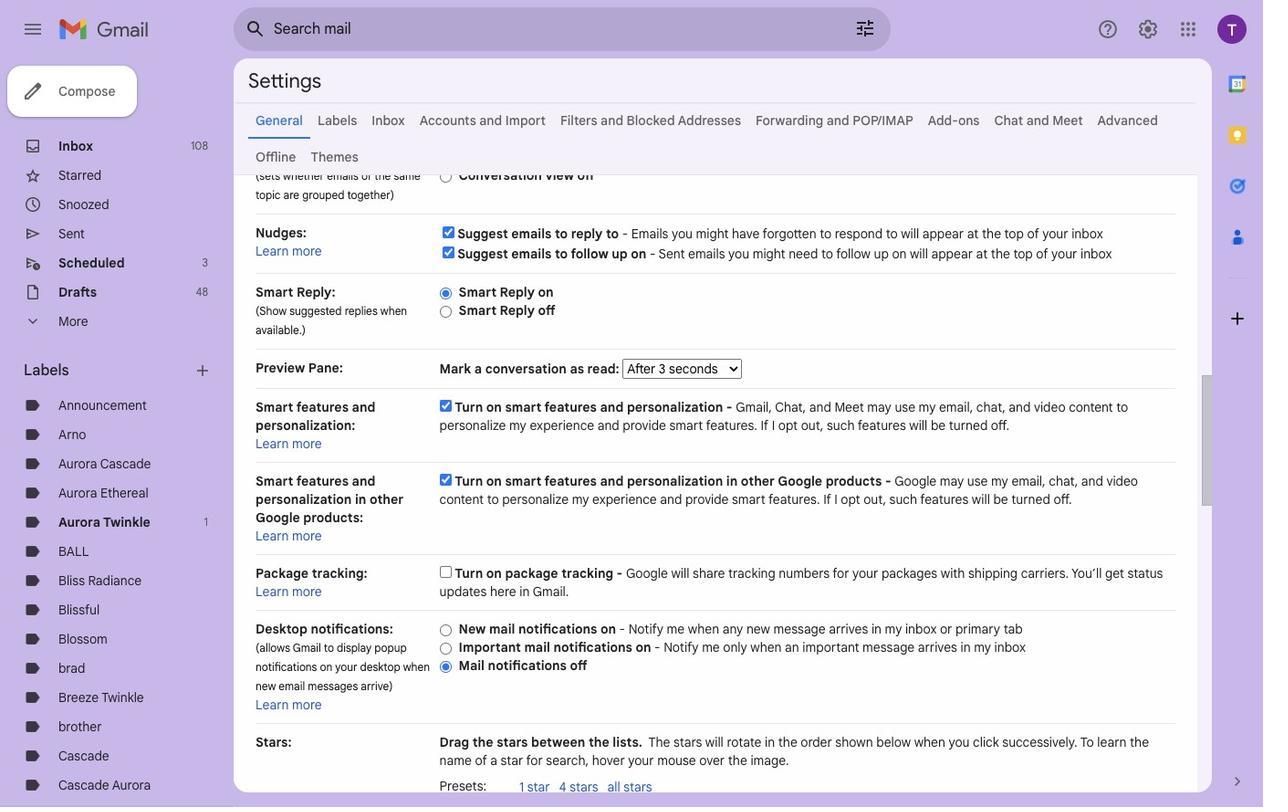 Task type: vqa. For each thing, say whether or not it's contained in the screenshot.
responder:
no



Task type: describe. For each thing, give the bounding box(es) containing it.
1 horizontal spatial new
[[747, 621, 771, 637]]

forwarding and pop/imap
[[756, 112, 914, 129]]

content inside google may use my email, chat, and video content to personalize my experience and provide smart features. if i opt out, such features will be turned off.
[[440, 491, 484, 508]]

(allows
[[256, 641, 290, 655]]

turn for turn on smart features and personalization in other google products -
[[455, 473, 483, 489]]

chat,
[[775, 399, 806, 415]]

turned inside gmail, chat, and meet may use my email, chat, and video content to personalize my experience and provide smart features. if i opt out, such features will be turned off.
[[949, 417, 988, 434]]

chat and meet
[[995, 112, 1083, 129]]

to inside google may use my email, chat, and video content to personalize my experience and provide smart features. if i opt out, such features will be turned off.
[[487, 491, 499, 508]]

may inside google may use my email, chat, and video content to personalize my experience and provide smart features. if i opt out, such features will be turned off.
[[940, 473, 964, 489]]

0 horizontal spatial might
[[696, 226, 729, 242]]

ball
[[58, 543, 89, 560]]

i inside gmail, chat, and meet may use my email, chat, and video content to personalize my experience and provide smart features. if i opt out, such features will be turned off.
[[772, 417, 775, 434]]

other inside smart features and personalization in other google products: learn more
[[370, 491, 404, 508]]

view
[[546, 167, 574, 184]]

suggest emails to follow up on - sent emails you might need to follow up on will appear at the top of your inbox
[[458, 246, 1113, 262]]

content inside gmail, chat, and meet may use my email, chat, and video content to personalize my experience and provide smart features. if i opt out, such features will be turned off.
[[1069, 399, 1114, 415]]

the
[[649, 734, 671, 751]]

stars right all
[[624, 779, 652, 795]]

learn
[[1098, 734, 1127, 751]]

0 vertical spatial appear
[[923, 226, 964, 242]]

email, inside google may use my email, chat, and video content to personalize my experience and provide smart features. if i opt out, such features will be turned off.
[[1012, 473, 1046, 489]]

twinkle for breeze twinkle
[[101, 689, 144, 706]]

chat and meet link
[[995, 112, 1083, 129]]

starred link
[[58, 167, 102, 184]]

0 vertical spatial message
[[774, 621, 826, 637]]

smart for smart features and personalization: learn more
[[256, 399, 293, 415]]

stars:
[[256, 734, 292, 751]]

suggest for suggest emails to reply to - emails you might have forgotten to respond to will appear at the top of your inbox
[[458, 226, 508, 242]]

0 vertical spatial a
[[475, 361, 482, 377]]

offline link
[[256, 149, 296, 165]]

emails inside (sets whether emails of the same topic are grouped together)
[[327, 169, 359, 183]]

desktop notifications: (allows gmail to display popup notifications on your desktop when new email messages arrive) learn more
[[256, 621, 430, 713]]

meet inside gmail, chat, and meet may use my email, chat, and video content to personalize my experience and provide smart features. if i opt out, such features will be turned off.
[[835, 399, 864, 415]]

1 vertical spatial top
[[1014, 246, 1033, 262]]

only
[[723, 639, 748, 656]]

support image
[[1098, 18, 1119, 40]]

reply:
[[297, 284, 336, 300]]

48
[[196, 285, 208, 299]]

0 vertical spatial arrives
[[829, 621, 869, 637]]

will inside google will share tracking numbers for your packages with shipping carriers. you'll get status updates here in gmail.
[[672, 565, 690, 582]]

2 follow from the left
[[837, 246, 871, 262]]

aurora ethereal link
[[58, 485, 149, 501]]

learn more link for nudges:
[[256, 243, 322, 259]]

reply for off
[[500, 302, 535, 319]]

important
[[803, 639, 860, 656]]

features inside gmail, chat, and meet may use my email, chat, and video content to personalize my experience and provide smart features. if i opt out, such features will be turned off.
[[858, 417, 906, 434]]

offline
[[256, 149, 296, 165]]

1 vertical spatial arrives
[[918, 639, 958, 656]]

are
[[284, 188, 300, 202]]

0 horizontal spatial you
[[672, 226, 693, 242]]

inbox for inbox 'link' within labels navigation
[[58, 138, 93, 154]]

desktop
[[256, 621, 308, 637]]

sent link
[[58, 226, 85, 242]]

me for only
[[702, 639, 720, 656]]

emails
[[632, 226, 669, 242]]

replies
[[345, 304, 378, 318]]

your inside the stars will rotate in the order shown below when you click successively. to learn the name of a star for search, hover your mouse over the image.
[[628, 752, 654, 769]]

brad
[[58, 660, 85, 677]]

labels link
[[318, 112, 357, 129]]

such inside gmail, chat, and meet may use my email, chat, and video content to personalize my experience and provide smart features. if i opt out, such features will be turned off.
[[827, 417, 855, 434]]

breeze twinkle link
[[58, 689, 144, 706]]

chat, inside gmail, chat, and meet may use my email, chat, and video content to personalize my experience and provide smart features. if i opt out, such features will be turned off.
[[977, 399, 1006, 415]]

package tracking: learn more
[[256, 565, 368, 600]]

together)
[[347, 188, 394, 202]]

personalization for -
[[627, 399, 723, 415]]

emails left reply
[[512, 226, 552, 242]]

popup
[[375, 641, 407, 655]]

1 horizontal spatial star
[[528, 779, 550, 795]]

stars inside the stars will rotate in the order shown below when you click successively. to learn the name of a star for search, hover your mouse over the image.
[[674, 734, 702, 751]]

arno link
[[58, 426, 86, 443]]

bliss radiance link
[[58, 572, 142, 589]]

off. inside gmail, chat, and meet may use my email, chat, and video content to personalize my experience and provide smart features. if i opt out, such features will be turned off.
[[991, 417, 1010, 434]]

nudges:
[[256, 225, 307, 241]]

or
[[940, 621, 953, 637]]

tracking for share
[[729, 565, 776, 582]]

general
[[256, 112, 303, 129]]

smart for smart features and personalization in other google products: learn more
[[256, 473, 293, 489]]

experience inside gmail, chat, and meet may use my email, chat, and video content to personalize my experience and provide smart features. if i opt out, such features will be turned off.
[[530, 417, 595, 434]]

accounts and import link
[[420, 112, 546, 129]]

scheduled link
[[58, 255, 125, 271]]

forgotten
[[763, 226, 817, 242]]

in inside the stars will rotate in the order shown below when you click successively. to learn the name of a star for search, hover your mouse over the image.
[[765, 734, 775, 751]]

email
[[279, 679, 305, 693]]

reply for on
[[500, 284, 535, 300]]

pane:
[[308, 360, 343, 376]]

get
[[1106, 565, 1125, 582]]

of inside the stars will rotate in the order shown below when you click successively. to learn the name of a star for search, hover your mouse over the image.
[[475, 752, 487, 769]]

1 vertical spatial you
[[729, 246, 750, 262]]

suggested
[[290, 304, 342, 318]]

(sets
[[256, 169, 280, 183]]

out, inside gmail, chat, and meet may use my email, chat, and video content to personalize my experience and provide smart features. if i opt out, such features will be turned off.
[[801, 417, 824, 434]]

brother link
[[58, 719, 102, 735]]

features down turn on smart features and personalization -
[[545, 473, 597, 489]]

will inside google may use my email, chat, and video content to personalize my experience and provide smart features. if i opt out, such features will be turned off.
[[972, 491, 991, 508]]

package
[[256, 565, 309, 582]]

tracking:
[[312, 565, 368, 582]]

off. inside google may use my email, chat, and video content to personalize my experience and provide smart features. if i opt out, such features will be turned off.
[[1054, 491, 1073, 508]]

on inside desktop notifications: (allows gmail to display popup notifications on your desktop when new email messages arrive) learn more
[[320, 660, 333, 674]]

star inside the stars will rotate in the order shown below when you click successively. to learn the name of a star for search, hover your mouse over the image.
[[501, 752, 523, 769]]

suggest for suggest emails to follow up on - sent emails you might need to follow up on will appear at the top of your inbox
[[458, 246, 508, 262]]

turn on smart features and personalization in other google products -
[[455, 473, 895, 489]]

smart for smart reply off
[[459, 302, 497, 319]]

mail
[[459, 657, 485, 674]]

google inside google will share tracking numbers for your packages with shipping carriers. you'll get status updates here in gmail.
[[626, 565, 668, 582]]

in down "primary"
[[961, 639, 971, 656]]

features. inside google may use my email, chat, and video content to personalize my experience and provide smart features. if i opt out, such features will be turned off.
[[769, 491, 820, 508]]

new
[[459, 621, 486, 637]]

filters and blocked addresses link
[[561, 112, 741, 129]]

provide inside google may use my email, chat, and video content to personalize my experience and provide smart features. if i opt out, such features will be turned off.
[[686, 491, 729, 508]]

available.)
[[256, 323, 306, 337]]

more inside smart features and personalization: learn more
[[292, 436, 322, 452]]

twinkle for aurora twinkle
[[103, 514, 150, 530]]

name
[[440, 752, 472, 769]]

any
[[723, 621, 744, 637]]

successively.
[[1003, 734, 1078, 751]]

you inside the stars will rotate in the order shown below when you click successively. to learn the name of a star for search, hover your mouse over the image.
[[949, 734, 970, 751]]

features inside google may use my email, chat, and video content to personalize my experience and provide smart features. if i opt out, such features will be turned off.
[[921, 491, 969, 508]]

more inside desktop notifications: (allows gmail to display popup notifications on your desktop when new email messages arrive) learn more
[[292, 697, 322, 713]]

notifications inside desktop notifications: (allows gmail to display popup notifications on your desktop when new email messages arrive) learn more
[[256, 660, 317, 674]]

1 up from the left
[[612, 246, 628, 262]]

notifications:
[[311, 621, 393, 637]]

1 horizontal spatial message
[[863, 639, 915, 656]]

smart reply off
[[459, 302, 556, 319]]

add-ons link
[[928, 112, 980, 129]]

1 horizontal spatial might
[[753, 246, 786, 262]]

video inside google may use my email, chat, and video content to personalize my experience and provide smart features. if i opt out, such features will be turned off.
[[1107, 473, 1139, 489]]

personalize inside gmail, chat, and meet may use my email, chat, and video content to personalize my experience and provide smart features. if i opt out, such features will be turned off.
[[440, 417, 506, 434]]

features. inside gmail, chat, and meet may use my email, chat, and video content to personalize my experience and provide smart features. if i opt out, such features will be turned off.
[[706, 417, 758, 434]]

arrive)
[[361, 679, 393, 693]]

Important mail notifications on radio
[[440, 642, 452, 655]]

New mail notifications on radio
[[440, 623, 452, 637]]

me for when
[[667, 621, 685, 637]]

products
[[826, 473, 882, 489]]

such inside google may use my email, chat, and video content to personalize my experience and provide smart features. if i opt out, such features will be turned off.
[[890, 491, 918, 508]]

be inside google may use my email, chat, and video content to personalize my experience and provide smart features. if i opt out, such features will be turned off.
[[994, 491, 1009, 508]]

blossom link
[[58, 631, 107, 647]]

blocked
[[627, 112, 675, 129]]

turned inside google may use my email, chat, and video content to personalize my experience and provide smart features. if i opt out, such features will be turned off.
[[1012, 491, 1051, 508]]

new mail notifications on - notify me when any new message arrives in my inbox or primary tab
[[459, 621, 1023, 637]]

blissful link
[[58, 602, 100, 618]]

your inside desktop notifications: (allows gmail to display popup notifications on your desktop when new email messages arrive) learn more
[[335, 660, 357, 674]]

presets:
[[440, 778, 487, 794]]

addresses
[[678, 112, 741, 129]]

click
[[973, 734, 1000, 751]]

drafts
[[58, 284, 97, 300]]

important
[[459, 639, 521, 656]]

order
[[801, 734, 833, 751]]

0 vertical spatial cascade
[[100, 456, 151, 472]]

2 up from the left
[[874, 246, 889, 262]]

opt inside gmail, chat, and meet may use my email, chat, and video content to personalize my experience and provide smart features. if i opt out, such features will be turned off.
[[779, 417, 798, 434]]

hover
[[592, 752, 625, 769]]

rotate
[[727, 734, 762, 751]]

chat
[[995, 112, 1024, 129]]

when inside smart reply: (show suggested replies when available.)
[[381, 304, 407, 318]]

gmail,
[[736, 399, 772, 415]]

use inside gmail, chat, and meet may use my email, chat, and video content to personalize my experience and provide smart features. if i opt out, such features will be turned off.
[[895, 399, 916, 415]]

0 vertical spatial top
[[1005, 226, 1024, 242]]

when inside the stars will rotate in the order shown below when you click successively. to learn the name of a star for search, hover your mouse over the image.
[[915, 734, 946, 751]]

0 vertical spatial at
[[968, 226, 979, 242]]

smart for smart reply: (show suggested replies when available.)
[[256, 284, 293, 300]]

more button
[[0, 307, 219, 336]]

notify for notify me when any new message arrives in my inbox or primary tab
[[629, 621, 664, 637]]

themes
[[311, 149, 359, 165]]

1 follow from the left
[[571, 246, 609, 262]]

bliss
[[58, 572, 85, 589]]

(sets whether emails of the same topic are grouped together)
[[256, 169, 421, 202]]

mail notifications off
[[459, 657, 588, 674]]

features inside smart features and personalization: learn more
[[296, 399, 349, 415]]

turn for turn on package tracking -
[[455, 565, 483, 582]]

gmail, chat, and meet may use my email, chat, and video content to personalize my experience and provide smart features. if i opt out, such features will be turned off.
[[440, 399, 1129, 434]]

more inside nudges: learn more
[[292, 243, 322, 259]]



Task type: locate. For each thing, give the bounding box(es) containing it.
off for mail notifications off
[[570, 657, 588, 674]]

brad link
[[58, 660, 85, 677]]

personalization inside smart features and personalization in other google products: learn more
[[256, 491, 352, 508]]

labels for labels heading
[[24, 362, 69, 380]]

aurora
[[58, 456, 97, 472], [58, 485, 97, 501], [58, 514, 100, 530], [112, 777, 151, 793]]

2 vertical spatial you
[[949, 734, 970, 751]]

cascade up ethereal
[[100, 456, 151, 472]]

2 suggest from the top
[[458, 246, 508, 262]]

learn inside desktop notifications: (allows gmail to display popup notifications on your desktop when new email messages arrive) learn more
[[256, 697, 289, 713]]

labels for labels link
[[318, 112, 357, 129]]

accounts and import
[[420, 112, 546, 129]]

0 vertical spatial provide
[[623, 417, 666, 434]]

for right numbers
[[833, 565, 850, 582]]

cascade aurora link
[[58, 777, 151, 793]]

may inside gmail, chat, and meet may use my email, chat, and video content to personalize my experience and provide smart features. if i opt out, such features will be turned off.
[[868, 399, 892, 415]]

1 horizontal spatial a
[[490, 752, 498, 769]]

emails up smart reply on
[[512, 246, 552, 262]]

radiance
[[88, 572, 142, 589]]

1 learn from the top
[[256, 243, 289, 259]]

follow down reply
[[571, 246, 609, 262]]

aurora for aurora cascade
[[58, 456, 97, 472]]

general link
[[256, 112, 303, 129]]

stars right the 4
[[570, 779, 599, 795]]

when inside desktop notifications: (allows gmail to display popup notifications on your desktop when new email messages arrive) learn more
[[403, 660, 430, 674]]

more down email
[[292, 697, 322, 713]]

1 star 4 stars all stars
[[520, 779, 652, 795]]

1 horizontal spatial sent
[[659, 246, 685, 262]]

provide down turn on smart features and personalization -
[[623, 417, 666, 434]]

1 vertical spatial such
[[890, 491, 918, 508]]

announcement
[[58, 397, 147, 414]]

personalize
[[440, 417, 506, 434], [502, 491, 569, 508]]

turn for turn on smart features and personalization -
[[455, 399, 483, 415]]

and inside smart features and personalization in other google products: learn more
[[352, 473, 376, 489]]

3 more from the top
[[292, 528, 322, 544]]

smart inside smart reply: (show suggested replies when available.)
[[256, 284, 293, 300]]

0 vertical spatial email,
[[939, 399, 974, 415]]

if inside google may use my email, chat, and video content to personalize my experience and provide smart features. if i opt out, such features will be turned off.
[[824, 491, 831, 508]]

stars up mouse
[[674, 734, 702, 751]]

conversation view off
[[459, 167, 595, 184]]

0 horizontal spatial for
[[526, 752, 543, 769]]

in down the package
[[520, 583, 530, 600]]

sent inside labels navigation
[[58, 226, 85, 242]]

when right replies
[[381, 304, 407, 318]]

off.
[[991, 417, 1010, 434], [1054, 491, 1073, 508]]

chat, inside google may use my email, chat, and video content to personalize my experience and provide smart features. if i opt out, such features will be turned off.
[[1049, 473, 1079, 489]]

2 turn from the top
[[455, 473, 483, 489]]

message up an
[[774, 621, 826, 637]]

all
[[608, 779, 621, 795]]

desktop
[[360, 660, 400, 674]]

cascade down the cascade link at the left of page
[[58, 777, 109, 793]]

numbers
[[779, 565, 830, 582]]

google left products:
[[256, 509, 300, 526]]

opt
[[779, 417, 798, 434], [841, 491, 861, 508]]

0 horizontal spatial meet
[[835, 399, 864, 415]]

google inside google may use my email, chat, and video content to personalize my experience and provide smart features. if i opt out, such features will be turned off.
[[895, 473, 937, 489]]

None search field
[[234, 7, 891, 51]]

your inside google will share tracking numbers for your packages with shipping carriers. you'll get status updates here in gmail.
[[853, 565, 879, 582]]

at
[[968, 226, 979, 242], [977, 246, 988, 262]]

1 for 1
[[204, 515, 208, 529]]

learn down nudges:
[[256, 243, 289, 259]]

1 horizontal spatial meet
[[1053, 112, 1083, 129]]

features up products
[[858, 417, 906, 434]]

to inside desktop notifications: (allows gmail to display popup notifications on your desktop when new email messages arrive) learn more
[[324, 641, 334, 655]]

3
[[202, 256, 208, 269]]

1 suggest from the top
[[458, 226, 508, 242]]

for down the drag the stars between the lists.
[[526, 752, 543, 769]]

0 vertical spatial reply
[[500, 284, 535, 300]]

labels heading
[[24, 362, 194, 380]]

4 more from the top
[[292, 583, 322, 600]]

1 horizontal spatial content
[[1069, 399, 1114, 415]]

inbox link right labels link
[[372, 112, 405, 129]]

1 tracking from the left
[[562, 565, 614, 582]]

google right products
[[895, 473, 937, 489]]

cascade for the cascade link at the left of page
[[58, 748, 109, 764]]

learn more link down nudges:
[[256, 243, 322, 259]]

5 learn from the top
[[256, 697, 289, 713]]

0 vertical spatial be
[[931, 417, 946, 434]]

smart up personalization:
[[256, 399, 293, 415]]

add-
[[928, 112, 959, 129]]

twinkle right breeze at bottom left
[[101, 689, 144, 706]]

will inside the stars will rotate in the order shown below when you click successively. to learn the name of a star for search, hover your mouse over the image.
[[706, 734, 724, 751]]

smart down personalization:
[[256, 473, 293, 489]]

might left have
[[696, 226, 729, 242]]

0 vertical spatial content
[[1069, 399, 1114, 415]]

sent down snoozed
[[58, 226, 85, 242]]

1 horizontal spatial such
[[890, 491, 918, 508]]

twinkle
[[103, 514, 150, 530], [101, 689, 144, 706]]

1 vertical spatial appear
[[932, 246, 973, 262]]

1 horizontal spatial provide
[[686, 491, 729, 508]]

smart inside smart features and personalization: learn more
[[256, 399, 293, 415]]

aurora cascade
[[58, 456, 151, 472]]

announcement link
[[58, 397, 147, 414]]

you right emails
[[672, 226, 693, 242]]

learn
[[256, 243, 289, 259], [256, 436, 289, 452], [256, 528, 289, 544], [256, 583, 289, 600], [256, 697, 289, 713]]

emails down suggest emails to reply to - emails you might have forgotten to respond to will appear at the top of your inbox
[[689, 246, 725, 262]]

features inside smart features and personalization in other google products: learn more
[[296, 473, 349, 489]]

personalization for in
[[627, 473, 723, 489]]

experience down turn on smart features and personalization -
[[530, 417, 595, 434]]

will inside gmail, chat, and meet may use my email, chat, and video content to personalize my experience and provide smart features. if i opt out, such features will be turned off.
[[910, 417, 928, 434]]

Mail notifications off radio
[[440, 660, 452, 674]]

5 learn more link from the top
[[256, 697, 322, 713]]

filters
[[561, 112, 598, 129]]

between
[[531, 734, 586, 751]]

1 horizontal spatial other
[[741, 473, 775, 489]]

video inside gmail, chat, and meet may use my email, chat, and video content to personalize my experience and provide smart features. if i opt out, such features will be turned off.
[[1035, 399, 1066, 415]]

personalize inside google may use my email, chat, and video content to personalize my experience and provide smart features. if i opt out, such features will be turned off.
[[502, 491, 569, 508]]

in down packages
[[872, 621, 882, 637]]

4 learn from the top
[[256, 583, 289, 600]]

cascade for cascade aurora
[[58, 777, 109, 793]]

off for smart reply off
[[538, 302, 556, 319]]

mail for new
[[489, 621, 515, 637]]

whether
[[283, 169, 324, 183]]

aurora for aurora ethereal
[[58, 485, 97, 501]]

3 turn from the top
[[455, 565, 483, 582]]

features up "with"
[[921, 491, 969, 508]]

meet right the chat,
[[835, 399, 864, 415]]

you left click
[[949, 734, 970, 751]]

such up products
[[827, 417, 855, 434]]

0 vertical spatial opt
[[779, 417, 798, 434]]

out, down products
[[864, 491, 887, 508]]

new up important mail notifications on - notify me only when an important message arrives in my inbox
[[747, 621, 771, 637]]

tracking
[[562, 565, 614, 582], [729, 565, 776, 582]]

more down nudges:
[[292, 243, 322, 259]]

labels down more
[[24, 362, 69, 380]]

shown
[[836, 734, 873, 751]]

smart features and personalization: learn more
[[256, 399, 376, 452]]

0 horizontal spatial opt
[[779, 417, 798, 434]]

more inside smart features and personalization in other google products: learn more
[[292, 528, 322, 544]]

mail up mail notifications off
[[524, 639, 551, 656]]

0 horizontal spatial message
[[774, 621, 826, 637]]

1 vertical spatial twinkle
[[101, 689, 144, 706]]

0 vertical spatial might
[[696, 226, 729, 242]]

snoozed link
[[58, 196, 109, 213]]

3 learn more link from the top
[[256, 528, 322, 544]]

when right below
[[915, 734, 946, 751]]

1 horizontal spatial tracking
[[729, 565, 776, 582]]

Smart Reply on radio
[[440, 287, 452, 300]]

as
[[570, 361, 584, 377]]

learn more link up the package
[[256, 528, 322, 544]]

the inside (sets whether emails of the same topic are grouped together)
[[375, 169, 391, 183]]

reply up smart reply off
[[500, 284, 535, 300]]

such up packages
[[890, 491, 918, 508]]

google left products
[[778, 473, 823, 489]]

smart inside smart features and personalization in other google products: learn more
[[256, 473, 293, 489]]

star down the drag the stars between the lists.
[[501, 752, 523, 769]]

1 horizontal spatial turned
[[1012, 491, 1051, 508]]

1 horizontal spatial inbox
[[372, 112, 405, 129]]

use inside google may use my email, chat, and video content to personalize my experience and provide smart features. if i opt out, such features will be turned off.
[[968, 473, 988, 489]]

1 vertical spatial personalization
[[627, 473, 723, 489]]

mail
[[489, 621, 515, 637], [524, 639, 551, 656]]

0 vertical spatial i
[[772, 417, 775, 434]]

0 vertical spatial video
[[1035, 399, 1066, 415]]

1 horizontal spatial features.
[[769, 491, 820, 508]]

1 vertical spatial might
[[753, 246, 786, 262]]

0 vertical spatial personalization
[[627, 399, 723, 415]]

a inside the stars will rotate in the order shown below when you click successively. to learn the name of a star for search, hover your mouse over the image.
[[490, 752, 498, 769]]

0 vertical spatial meet
[[1053, 112, 1083, 129]]

1 vertical spatial video
[[1107, 473, 1139, 489]]

when left any
[[688, 621, 720, 637]]

more inside package tracking: learn more
[[292, 583, 322, 600]]

inbox up "starred"
[[58, 138, 93, 154]]

google inside smart features and personalization in other google products: learn more
[[256, 509, 300, 526]]

me left any
[[667, 621, 685, 637]]

0 horizontal spatial tracking
[[562, 565, 614, 582]]

sent down emails
[[659, 246, 685, 262]]

me
[[667, 621, 685, 637], [702, 639, 720, 656]]

in down gmail,
[[727, 473, 738, 489]]

1 vertical spatial new
[[256, 679, 276, 693]]

inbox inside labels navigation
[[58, 138, 93, 154]]

1 horizontal spatial for
[[833, 565, 850, 582]]

1 vertical spatial be
[[994, 491, 1009, 508]]

off
[[578, 167, 595, 184], [538, 302, 556, 319], [570, 657, 588, 674]]

off for conversation view off
[[578, 167, 595, 184]]

0 vertical spatial labels
[[318, 112, 357, 129]]

2 learn more link from the top
[[256, 436, 322, 452]]

tracking for package
[[562, 565, 614, 582]]

and inside smart features and personalization: learn more
[[352, 399, 376, 415]]

1 vertical spatial experience
[[593, 491, 657, 508]]

filters and blocked addresses
[[561, 112, 741, 129]]

turn on package tracking -
[[455, 565, 626, 582]]

learn more link for package tracking:
[[256, 583, 322, 600]]

advanced link
[[1098, 112, 1159, 129]]

0 vertical spatial use
[[895, 399, 916, 415]]

for inside google will share tracking numbers for your packages with shipping carriers. you'll get status updates here in gmail.
[[833, 565, 850, 582]]

gmail.
[[533, 583, 569, 600]]

2 reply from the top
[[500, 302, 535, 319]]

1 vertical spatial reply
[[500, 302, 535, 319]]

star left the 4
[[528, 779, 550, 795]]

suggest up smart reply on
[[458, 246, 508, 262]]

shipping
[[969, 565, 1018, 582]]

1 horizontal spatial inbox link
[[372, 112, 405, 129]]

2 horizontal spatial you
[[949, 734, 970, 751]]

Conversation view off radio
[[440, 170, 452, 183]]

be
[[931, 417, 946, 434], [994, 491, 1009, 508]]

follow
[[571, 246, 609, 262], [837, 246, 871, 262]]

labels up themes
[[318, 112, 357, 129]]

1 vertical spatial inbox link
[[58, 138, 93, 154]]

1 for 1 star 4 stars all stars
[[520, 779, 524, 795]]

0 horizontal spatial labels
[[24, 362, 69, 380]]

mark a conversation as read:
[[440, 361, 623, 377]]

learn inside smart features and personalization in other google products: learn more
[[256, 528, 289, 544]]

1 horizontal spatial you
[[729, 246, 750, 262]]

inbox link up "starred"
[[58, 138, 93, 154]]

1 vertical spatial opt
[[841, 491, 861, 508]]

scheduled
[[58, 255, 125, 271]]

primary
[[956, 621, 1001, 637]]

me left only
[[702, 639, 720, 656]]

1 horizontal spatial 1
[[520, 779, 524, 795]]

notify left only
[[664, 639, 699, 656]]

main menu image
[[22, 18, 44, 40]]

in up products:
[[355, 491, 367, 508]]

of
[[361, 169, 372, 183], [1028, 226, 1040, 242], [1037, 246, 1049, 262], [475, 752, 487, 769]]

such
[[827, 417, 855, 434], [890, 491, 918, 508]]

display
[[337, 641, 372, 655]]

0 horizontal spatial content
[[440, 491, 484, 508]]

learn down personalization:
[[256, 436, 289, 452]]

2 learn from the top
[[256, 436, 289, 452]]

notify for notify me only when an important message arrives in my inbox
[[664, 639, 699, 656]]

4 learn more link from the top
[[256, 583, 322, 600]]

0 horizontal spatial out,
[[801, 417, 824, 434]]

provide inside gmail, chat, and meet may use my email, chat, and video content to personalize my experience and provide smart features. if i opt out, such features will be turned off.
[[623, 417, 666, 434]]

learn more link for smart features and personalization in other google products:
[[256, 528, 322, 544]]

a right name
[[490, 752, 498, 769]]

0 horizontal spatial email,
[[939, 399, 974, 415]]

smart right "smart reply off" option
[[459, 302, 497, 319]]

learn inside smart features and personalization: learn more
[[256, 436, 289, 452]]

learn down email
[[256, 697, 289, 713]]

Search mail text field
[[274, 20, 804, 38]]

learn more link for smart features and personalization:
[[256, 436, 322, 452]]

1 vertical spatial use
[[968, 473, 988, 489]]

5 more from the top
[[292, 697, 322, 713]]

0 vertical spatial chat,
[[977, 399, 1006, 415]]

tab list
[[1213, 58, 1264, 741]]

1 vertical spatial sent
[[659, 246, 685, 262]]

twinkle down ethereal
[[103, 514, 150, 530]]

tracking right share
[[729, 565, 776, 582]]

advanced search options image
[[847, 10, 884, 47]]

smart reply on
[[459, 284, 554, 300]]

1 vertical spatial at
[[977, 246, 988, 262]]

emails down themes
[[327, 169, 359, 183]]

0 vertical spatial mail
[[489, 621, 515, 637]]

0 horizontal spatial me
[[667, 621, 685, 637]]

of inside (sets whether emails of the same topic are grouped together)
[[361, 169, 372, 183]]

1 vertical spatial email,
[[1012, 473, 1046, 489]]

aurora ethereal
[[58, 485, 149, 501]]

1 vertical spatial i
[[835, 491, 838, 508]]

reply down smart reply on
[[500, 302, 535, 319]]

off up "between"
[[570, 657, 588, 674]]

email, inside gmail, chat, and meet may use my email, chat, and video content to personalize my experience and provide smart features. if i opt out, such features will be turned off.
[[939, 399, 974, 415]]

personalization:
[[256, 417, 356, 434]]

inbox link inside labels navigation
[[58, 138, 93, 154]]

features down as
[[545, 399, 597, 415]]

learn more link down personalization:
[[256, 436, 322, 452]]

be inside gmail, chat, and meet may use my email, chat, and video content to personalize my experience and provide smart features. if i opt out, such features will be turned off.
[[931, 417, 946, 434]]

bliss radiance
[[58, 572, 142, 589]]

1 learn more link from the top
[[256, 243, 322, 259]]

learn more link down the package
[[256, 583, 322, 600]]

opt down the chat,
[[779, 417, 798, 434]]

new inside desktop notifications: (allows gmail to display popup notifications on your desktop when new email messages arrive) learn more
[[256, 679, 276, 693]]

smart inside gmail, chat, and meet may use my email, chat, and video content to personalize my experience and provide smart features. if i opt out, such features will be turned off.
[[670, 417, 703, 434]]

mail for important
[[524, 639, 551, 656]]

2 more from the top
[[292, 436, 322, 452]]

mail up important
[[489, 621, 515, 637]]

in inside google will share tracking numbers for your packages with shipping carriers. you'll get status updates here in gmail.
[[520, 583, 530, 600]]

1 more from the top
[[292, 243, 322, 259]]

experience
[[530, 417, 595, 434], [593, 491, 657, 508]]

0 horizontal spatial chat,
[[977, 399, 1006, 415]]

packages
[[882, 565, 938, 582]]

i inside google may use my email, chat, and video content to personalize my experience and provide smart features. if i opt out, such features will be turned off.
[[835, 491, 838, 508]]

reply
[[500, 284, 535, 300], [500, 302, 535, 319]]

cascade link
[[58, 748, 109, 764]]

learn inside package tracking: learn more
[[256, 583, 289, 600]]

1 horizontal spatial arrives
[[918, 639, 958, 656]]

1 horizontal spatial be
[[994, 491, 1009, 508]]

1 turn from the top
[[455, 399, 483, 415]]

0 horizontal spatial mail
[[489, 621, 515, 637]]

off down smart reply on
[[538, 302, 556, 319]]

labels inside navigation
[[24, 362, 69, 380]]

1 horizontal spatial i
[[835, 491, 838, 508]]

settings image
[[1138, 18, 1160, 40]]

1 horizontal spatial opt
[[841, 491, 861, 508]]

None checkbox
[[442, 247, 454, 258], [440, 400, 452, 412], [442, 247, 454, 258], [440, 400, 452, 412]]

cascade aurora
[[58, 777, 151, 793]]

smart inside google may use my email, chat, and video content to personalize my experience and provide smart features. if i opt out, such features will be turned off.
[[732, 491, 766, 508]]

out, inside google may use my email, chat, and video content to personalize my experience and provide smart features. if i opt out, such features will be turned off.
[[864, 491, 887, 508]]

smart features and personalization in other google products: learn more
[[256, 473, 404, 544]]

stars
[[497, 734, 528, 751], [674, 734, 702, 751], [570, 779, 599, 795], [624, 779, 652, 795]]

conversation
[[485, 361, 567, 377]]

i down products
[[835, 491, 838, 508]]

if inside gmail, chat, and meet may use my email, chat, and video content to personalize my experience and provide smart features. if i opt out, such features will be turned off.
[[761, 417, 769, 434]]

1 reply from the top
[[500, 284, 535, 300]]

to inside gmail, chat, and meet may use my email, chat, and video content to personalize my experience and provide smart features. if i opt out, such features will be turned off.
[[1117, 399, 1129, 415]]

cascade down brother
[[58, 748, 109, 764]]

smart right smart reply on option
[[459, 284, 497, 300]]

learn down the package
[[256, 583, 289, 600]]

0 vertical spatial personalize
[[440, 417, 506, 434]]

1 vertical spatial labels
[[24, 362, 69, 380]]

features. down gmail,
[[706, 417, 758, 434]]

108
[[191, 139, 208, 152]]

0 horizontal spatial video
[[1035, 399, 1066, 415]]

0 vertical spatial inbox link
[[372, 112, 405, 129]]

1 vertical spatial personalize
[[502, 491, 569, 508]]

0 horizontal spatial provide
[[623, 417, 666, 434]]

meet right the chat
[[1053, 112, 1083, 129]]

stars left "between"
[[497, 734, 528, 751]]

lists.
[[613, 734, 643, 751]]

features up products:
[[296, 473, 349, 489]]

1 inside labels navigation
[[204, 515, 208, 529]]

Smart Reply off radio
[[440, 305, 452, 318]]

search mail image
[[239, 13, 272, 46]]

here
[[490, 583, 516, 600]]

might down suggest emails to reply to - emails you might have forgotten to respond to will appear at the top of your inbox
[[753, 246, 786, 262]]

None checkbox
[[442, 226, 454, 238], [440, 474, 452, 486], [440, 566, 452, 578], [442, 226, 454, 238], [440, 474, 452, 486], [440, 566, 452, 578]]

tracking inside google will share tracking numbers for your packages with shipping carriers. you'll get status updates here in gmail.
[[729, 565, 776, 582]]

forwarding and pop/imap link
[[756, 112, 914, 129]]

message right important
[[863, 639, 915, 656]]

0 vertical spatial turn
[[455, 399, 483, 415]]

topic
[[256, 188, 281, 202]]

1 vertical spatial content
[[440, 491, 484, 508]]

0 vertical spatial twinkle
[[103, 514, 150, 530]]

when left an
[[751, 639, 782, 656]]

3 learn from the top
[[256, 528, 289, 544]]

personalize up the package
[[502, 491, 569, 508]]

opt down products
[[841, 491, 861, 508]]

aurora twinkle link
[[58, 514, 150, 530]]

tracking up gmail.
[[562, 565, 614, 582]]

new
[[747, 621, 771, 637], [256, 679, 276, 693]]

1 horizontal spatial out,
[[864, 491, 887, 508]]

conversation
[[459, 167, 542, 184]]

pop/imap
[[853, 112, 914, 129]]

features up personalization:
[[296, 399, 349, 415]]

have
[[732, 226, 760, 242]]

for inside the stars will rotate in the order shown below when you click successively. to learn the name of a star for search, hover your mouse over the image.
[[526, 752, 543, 769]]

if down products
[[824, 491, 831, 508]]

inbox right labels link
[[372, 112, 405, 129]]

1 vertical spatial notify
[[664, 639, 699, 656]]

1 vertical spatial meet
[[835, 399, 864, 415]]

0 horizontal spatial i
[[772, 417, 775, 434]]

updates
[[440, 583, 487, 600]]

message
[[774, 621, 826, 637], [863, 639, 915, 656]]

1 star link
[[520, 779, 559, 797]]

aurora for aurora twinkle
[[58, 514, 100, 530]]

0 horizontal spatial inbox
[[58, 138, 93, 154]]

top
[[1005, 226, 1024, 242], [1014, 246, 1033, 262]]

0 vertical spatial turned
[[949, 417, 988, 434]]

in inside smart features and personalization in other google products: learn more
[[355, 491, 367, 508]]

when
[[381, 304, 407, 318], [688, 621, 720, 637], [751, 639, 782, 656], [403, 660, 430, 674], [915, 734, 946, 751]]

gmail image
[[58, 11, 158, 47]]

1 vertical spatial suggest
[[458, 246, 508, 262]]

more down personalization:
[[292, 436, 322, 452]]

breeze twinkle
[[58, 689, 144, 706]]

0 horizontal spatial may
[[868, 399, 892, 415]]

experience down turn on smart features and personalization in other google products -
[[593, 491, 657, 508]]

more down products:
[[292, 528, 322, 544]]

sent
[[58, 226, 85, 242], [659, 246, 685, 262]]

suggest down conversation
[[458, 226, 508, 242]]

labels
[[318, 112, 357, 129], [24, 362, 69, 380]]

opt inside google may use my email, chat, and video content to personalize my experience and provide smart features. if i opt out, such features will be turned off.
[[841, 491, 861, 508]]

suggest
[[458, 226, 508, 242], [458, 246, 508, 262]]

in up the image.
[[765, 734, 775, 751]]

0 horizontal spatial new
[[256, 679, 276, 693]]

labels navigation
[[0, 58, 234, 807]]

1 horizontal spatial me
[[702, 639, 720, 656]]

if down gmail,
[[761, 417, 769, 434]]

add-ons
[[928, 112, 980, 129]]

inbox for inbox 'link' to the top
[[372, 112, 405, 129]]

when left mail notifications off radio
[[403, 660, 430, 674]]

learn inside nudges: learn more
[[256, 243, 289, 259]]

0 vertical spatial if
[[761, 417, 769, 434]]

2 tracking from the left
[[729, 565, 776, 582]]

smart for smart reply on
[[459, 284, 497, 300]]

0 horizontal spatial 1
[[204, 515, 208, 529]]

1 horizontal spatial off.
[[1054, 491, 1073, 508]]

experience inside google may use my email, chat, and video content to personalize my experience and provide smart features. if i opt out, such features will be turned off.
[[593, 491, 657, 508]]

1 horizontal spatial use
[[968, 473, 988, 489]]

0 horizontal spatial star
[[501, 752, 523, 769]]

1 horizontal spatial video
[[1107, 473, 1139, 489]]

1 vertical spatial features.
[[769, 491, 820, 508]]

notify left any
[[629, 621, 664, 637]]

0 vertical spatial such
[[827, 417, 855, 434]]

smart up (show
[[256, 284, 293, 300]]

new left email
[[256, 679, 276, 693]]

aurora twinkle
[[58, 514, 150, 530]]



